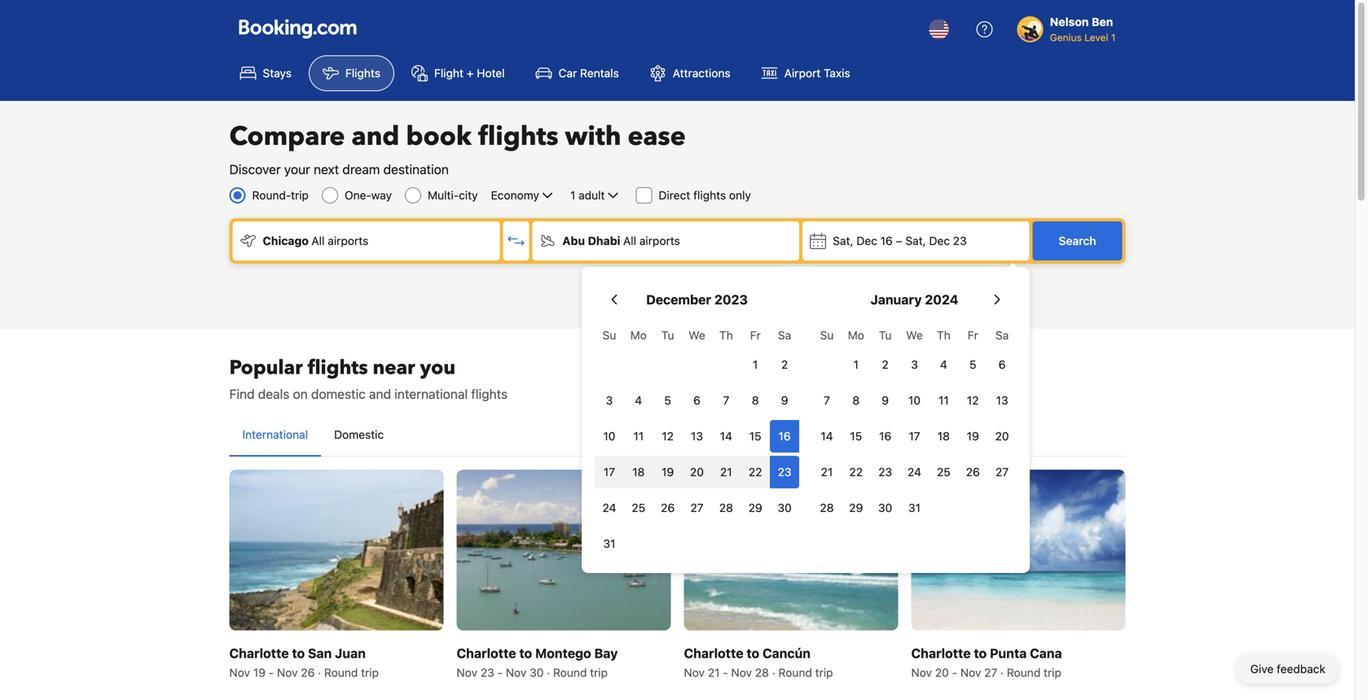 Task type: vqa. For each thing, say whether or not it's contained in the screenshot.


Task type: locate. For each thing, give the bounding box(es) containing it.
1 horizontal spatial 2
[[882, 358, 889, 372]]

4 inside 4 option
[[635, 394, 642, 407]]

3 inside option
[[911, 358, 918, 372]]

1 8 from the left
[[752, 394, 759, 407]]

dec left –
[[856, 234, 877, 248]]

1 horizontal spatial all
[[623, 234, 636, 248]]

0 horizontal spatial sa
[[778, 329, 791, 342]]

to inside charlotte to san juan nov 19 - nov 26 · round trip
[[292, 646, 305, 661]]

0 vertical spatial 24
[[908, 466, 921, 479]]

round for charlotte to punta cana
[[1007, 666, 1041, 680]]

· for charlotte to san juan
[[318, 666, 321, 680]]

1 vertical spatial 6
[[693, 394, 701, 407]]

4 charlotte from the left
[[911, 646, 971, 661]]

1 horizontal spatial 21
[[720, 466, 732, 479]]

3 nov from the left
[[457, 666, 477, 680]]

3 charlotte from the left
[[684, 646, 743, 661]]

round inside charlotte to montego bay nov 23 - nov 30 · round trip
[[553, 666, 587, 680]]

26 inside option
[[661, 501, 675, 515]]

18 cell
[[624, 453, 653, 489]]

1 horizontal spatial 4
[[940, 358, 947, 372]]

16 January 2024 checkbox
[[871, 420, 900, 453]]

2 vertical spatial 19
[[253, 666, 266, 680]]

bay
[[594, 646, 618, 661]]

19 January 2024 checkbox
[[958, 420, 988, 453]]

15 December 2023 checkbox
[[741, 420, 770, 453]]

1
[[1111, 32, 1116, 43], [570, 189, 575, 202], [753, 358, 758, 372], [853, 358, 859, 372]]

1 airports from the left
[[328, 234, 368, 248]]

0 horizontal spatial 15
[[749, 430, 761, 443]]

4 right "3 december 2023" option
[[635, 394, 642, 407]]

1 horizontal spatial 28
[[755, 666, 769, 680]]

· down san
[[318, 666, 321, 680]]

15 for 15 january 2024 option
[[850, 430, 862, 443]]

0 horizontal spatial 29
[[748, 501, 762, 515]]

8 December 2023 checkbox
[[741, 385, 770, 417]]

- for charlotte to montego bay
[[497, 666, 503, 680]]

15 inside checkbox
[[749, 430, 761, 443]]

1 horizontal spatial 24
[[908, 466, 921, 479]]

22 January 2024 checkbox
[[841, 456, 871, 489]]

24
[[908, 466, 921, 479], [602, 501, 616, 515]]

14 inside checkbox
[[821, 430, 833, 443]]

we down december 2023 on the top of the page
[[689, 329, 705, 342]]

10 inside checkbox
[[908, 394, 921, 407]]

0 horizontal spatial 4
[[635, 394, 642, 407]]

31 for 31 december 2023 checkbox
[[603, 537, 615, 551]]

1 horizontal spatial 17
[[909, 430, 920, 443]]

6 nov from the left
[[731, 666, 752, 680]]

dream
[[342, 162, 380, 177]]

0 horizontal spatial 9
[[781, 394, 788, 407]]

7 for 7 december 2023 checkbox
[[723, 394, 729, 407]]

grid for december
[[595, 319, 799, 561]]

we for december
[[689, 329, 705, 342]]

to inside charlotte to cancún nov 21 - nov 28 · round trip
[[747, 646, 759, 661]]

su up "3 december 2023" option
[[602, 329, 616, 342]]

1 inside dropdown button
[[570, 189, 575, 202]]

9 January 2024 checkbox
[[871, 385, 900, 417]]

17 cell
[[595, 453, 624, 489]]

17 December 2023 checkbox
[[595, 456, 624, 489]]

21 inside charlotte to cancún nov 21 - nov 28 · round trip
[[708, 666, 720, 680]]

trip
[[291, 189, 309, 202], [361, 666, 379, 680], [590, 666, 608, 680], [815, 666, 833, 680], [1044, 666, 1061, 680]]

th up 4 'option'
[[937, 329, 951, 342]]

1 vertical spatial 11
[[633, 430, 644, 443]]

5 right 4 'option'
[[969, 358, 976, 372]]

2 fr from the left
[[968, 329, 978, 342]]

0 vertical spatial 25
[[937, 466, 951, 479]]

2 7 from the left
[[824, 394, 830, 407]]

4 for 4 option
[[635, 394, 642, 407]]

december
[[646, 292, 711, 308]]

1 charlotte from the left
[[229, 646, 289, 661]]

1 vertical spatial 25
[[632, 501, 645, 515]]

charlotte left punta in the bottom of the page
[[911, 646, 971, 661]]

0 horizontal spatial 22
[[749, 466, 762, 479]]

11 for 11 'checkbox'
[[633, 430, 644, 443]]

1 horizontal spatial 31
[[908, 501, 921, 515]]

23 January 2024 checkbox
[[871, 456, 900, 489]]

1 horizontal spatial 25
[[937, 466, 951, 479]]

1 dec from the left
[[856, 234, 877, 248]]

31 inside checkbox
[[603, 537, 615, 551]]

0 horizontal spatial mo
[[630, 329, 647, 342]]

4 · from the left
[[1000, 666, 1004, 680]]

13 inside 13 option
[[996, 394, 1008, 407]]

1 horizontal spatial 10
[[908, 394, 921, 407]]

charlotte left cancún
[[684, 646, 743, 661]]

7 inside checkbox
[[824, 394, 830, 407]]

5 left 6 december 2023 checkbox
[[664, 394, 671, 407]]

- inside charlotte to montego bay nov 23 - nov 30 · round trip
[[497, 666, 503, 680]]

1 sa from the left
[[778, 329, 791, 342]]

10 for 10 checkbox
[[908, 394, 921, 407]]

1 horizontal spatial we
[[906, 329, 923, 342]]

30 for 30 january 2024 checkbox
[[878, 501, 892, 515]]

4 right '3 january 2024' option
[[940, 358, 947, 372]]

2 14 from the left
[[821, 430, 833, 443]]

1 tu from the left
[[661, 329, 674, 342]]

1 horizontal spatial 14
[[821, 430, 833, 443]]

we up '3 january 2024' option
[[906, 329, 923, 342]]

1 horizontal spatial 29
[[849, 501, 863, 515]]

discover
[[229, 162, 281, 177]]

14 for 14 checkbox
[[821, 430, 833, 443]]

9 right 8 option on the right bottom
[[781, 394, 788, 407]]

30 right 29 january 2024 'option'
[[878, 501, 892, 515]]

domestic
[[334, 428, 384, 442]]

0 vertical spatial 26
[[966, 466, 980, 479]]

3 · from the left
[[772, 666, 775, 680]]

10 left 11 'checkbox'
[[603, 430, 615, 443]]

10
[[908, 394, 921, 407], [603, 430, 615, 443]]

1 horizontal spatial sa
[[995, 329, 1009, 342]]

· inside charlotte to punta cana nov 20 - nov 27 · round trip
[[1000, 666, 1004, 680]]

tab list
[[229, 414, 1126, 458]]

20 cell
[[682, 453, 712, 489]]

5 for 5 january 2024 checkbox
[[969, 358, 976, 372]]

24 inside 'checkbox'
[[602, 501, 616, 515]]

14 inside option
[[720, 430, 732, 443]]

14 right 13 december 2023 checkbox
[[720, 430, 732, 443]]

12 right the 11 january 2024 option
[[967, 394, 979, 407]]

montego
[[535, 646, 591, 661]]

1 horizontal spatial 20
[[935, 666, 949, 680]]

12
[[967, 394, 979, 407], [662, 430, 674, 443]]

6 January 2024 checkbox
[[988, 349, 1017, 381]]

airports down one-
[[328, 234, 368, 248]]

flight
[[434, 66, 463, 80]]

1 14 from the left
[[720, 430, 732, 443]]

20 for 20 december 2023 option
[[690, 466, 704, 479]]

1 horizontal spatial 13
[[996, 394, 1008, 407]]

0 horizontal spatial 10
[[603, 430, 615, 443]]

17 left 18 december 2023 checkbox
[[604, 466, 615, 479]]

13 left 14 option
[[691, 430, 703, 443]]

2 to from the left
[[519, 646, 532, 661]]

11 inside option
[[939, 394, 949, 407]]

16 left –
[[880, 234, 893, 248]]

22 inside 'checkbox'
[[849, 466, 863, 479]]

· down punta in the bottom of the page
[[1000, 666, 1004, 680]]

19 inside "option"
[[967, 430, 979, 443]]

tu up 2 option
[[879, 329, 892, 342]]

sa up the 6 january 2024 "checkbox"
[[995, 329, 1009, 342]]

0 vertical spatial 12
[[967, 394, 979, 407]]

to for san
[[292, 646, 305, 661]]

28 for 28 december 2023 checkbox
[[719, 501, 733, 515]]

2 vertical spatial 26
[[301, 666, 315, 680]]

1 left 2 option
[[853, 358, 859, 372]]

1 horizontal spatial 9
[[882, 394, 889, 407]]

0 horizontal spatial airports
[[328, 234, 368, 248]]

1 2 from the left
[[781, 358, 788, 372]]

20 January 2024 checkbox
[[988, 420, 1017, 453]]

sa
[[778, 329, 791, 342], [995, 329, 1009, 342]]

1 vertical spatial 10
[[603, 430, 615, 443]]

airports down direct
[[639, 234, 680, 248]]

2 2 from the left
[[882, 358, 889, 372]]

flights up domestic
[[308, 355, 368, 382]]

6 inside "checkbox"
[[999, 358, 1006, 372]]

0 horizontal spatial tu
[[661, 329, 674, 342]]

to
[[292, 646, 305, 661], [519, 646, 532, 661], [747, 646, 759, 661], [974, 646, 987, 661]]

2 horizontal spatial 30
[[878, 501, 892, 515]]

0 vertical spatial and
[[352, 119, 400, 154]]

0 horizontal spatial 13
[[691, 430, 703, 443]]

1 December 2023 checkbox
[[741, 349, 770, 381]]

19 cell
[[653, 453, 682, 489]]

2 29 from the left
[[849, 501, 863, 515]]

5 January 2024 checkbox
[[958, 349, 988, 381]]

3 left 4 'option'
[[911, 358, 918, 372]]

15
[[749, 430, 761, 443], [850, 430, 862, 443]]

27 down punta in the bottom of the page
[[984, 666, 997, 680]]

sat, left –
[[833, 234, 853, 248]]

2 inside '2' checkbox
[[781, 358, 788, 372]]

15 right 14 checkbox
[[850, 430, 862, 443]]

3 - from the left
[[723, 666, 728, 680]]

6 inside checkbox
[[693, 394, 701, 407]]

30
[[778, 501, 792, 515], [878, 501, 892, 515], [530, 666, 544, 680]]

15 for the 15 checkbox
[[749, 430, 761, 443]]

0 horizontal spatial sat,
[[833, 234, 853, 248]]

18 inside checkbox
[[632, 466, 645, 479]]

round inside charlotte to cancún nov 21 - nov 28 · round trip
[[778, 666, 812, 680]]

mo up "1" checkbox
[[848, 329, 864, 342]]

cancún
[[763, 646, 811, 661]]

popular flights near you find deals on domestic and international flights
[[229, 355, 508, 402]]

12 inside option
[[967, 394, 979, 407]]

21 inside 'checkbox'
[[720, 466, 732, 479]]

1 9 from the left
[[781, 394, 788, 407]]

9 right 8 option
[[882, 394, 889, 407]]

26 inside charlotte to san juan nov 19 - nov 26 · round trip
[[301, 666, 315, 680]]

5
[[969, 358, 976, 372], [664, 394, 671, 407]]

9
[[781, 394, 788, 407], [882, 394, 889, 407]]

22 for 22 'checkbox'
[[849, 466, 863, 479]]

1 horizontal spatial mo
[[848, 329, 864, 342]]

2 th from the left
[[937, 329, 951, 342]]

1 29 from the left
[[748, 501, 762, 515]]

0 horizontal spatial 20
[[690, 466, 704, 479]]

2 left '3 january 2024' option
[[882, 358, 889, 372]]

7 January 2024 checkbox
[[812, 385, 841, 417]]

round down cancún
[[778, 666, 812, 680]]

1 7 from the left
[[723, 394, 729, 407]]

1 vertical spatial 5
[[664, 394, 671, 407]]

·
[[318, 666, 321, 680], [547, 666, 550, 680], [772, 666, 775, 680], [1000, 666, 1004, 680]]

26 down san
[[301, 666, 315, 680]]

28 left 29 january 2024 'option'
[[820, 501, 834, 515]]

one-way
[[345, 189, 392, 202]]

booking.com logo image
[[239, 19, 356, 39], [239, 19, 356, 39]]

2 tu from the left
[[879, 329, 892, 342]]

trip inside charlotte to punta cana nov 20 - nov 27 · round trip
[[1044, 666, 1061, 680]]

round inside charlotte to san juan nov 19 - nov 26 · round trip
[[324, 666, 358, 680]]

20 inside cell
[[690, 466, 704, 479]]

12 left 13 december 2023 checkbox
[[662, 430, 674, 443]]

29 for 29 december 2023 checkbox
[[748, 501, 762, 515]]

1 su from the left
[[602, 329, 616, 342]]

28 inside checkbox
[[719, 501, 733, 515]]

juan
[[335, 646, 366, 661]]

2 sat, from the left
[[905, 234, 926, 248]]

0 vertical spatial 3
[[911, 358, 918, 372]]

international
[[242, 428, 308, 442]]

13 inside 13 december 2023 checkbox
[[691, 430, 703, 443]]

30 right 29 december 2023 checkbox
[[778, 501, 792, 515]]

0 horizontal spatial su
[[602, 329, 616, 342]]

flights
[[478, 119, 559, 154], [693, 189, 726, 202], [308, 355, 368, 382], [471, 387, 508, 402]]

th
[[719, 329, 733, 342], [937, 329, 951, 342]]

5 inside checkbox
[[969, 358, 976, 372]]

one-
[[345, 189, 371, 202]]

all right dhabi
[[623, 234, 636, 248]]

su up 7 january 2024 checkbox
[[820, 329, 834, 342]]

23
[[953, 234, 967, 248], [778, 466, 791, 479], [878, 466, 892, 479], [481, 666, 494, 680]]

0 horizontal spatial 18
[[632, 466, 645, 479]]

4 inside 4 'option'
[[940, 358, 947, 372]]

1 horizontal spatial 5
[[969, 358, 976, 372]]

25 left 26 option
[[632, 501, 645, 515]]

charlotte to punta cana image
[[911, 470, 1126, 631]]

22 inside checkbox
[[749, 466, 762, 479]]

1 mo from the left
[[630, 329, 647, 342]]

20
[[995, 430, 1009, 443], [690, 466, 704, 479], [935, 666, 949, 680]]

21 cell
[[712, 453, 741, 489]]

tu down the december
[[661, 329, 674, 342]]

24 left 25 december 2023 checkbox
[[602, 501, 616, 515]]

1 inside nelson ben genius level 1
[[1111, 32, 1116, 43]]

car rentals link
[[522, 55, 633, 91]]

nov
[[229, 666, 250, 680], [277, 666, 298, 680], [457, 666, 477, 680], [506, 666, 527, 680], [684, 666, 705, 680], [731, 666, 752, 680], [911, 666, 932, 680], [960, 666, 981, 680]]

round down juan
[[324, 666, 358, 680]]

round down montego
[[553, 666, 587, 680]]

5 for 5 december 2023 "option" on the bottom of page
[[664, 394, 671, 407]]

4 December 2023 checkbox
[[624, 385, 653, 417]]

18 December 2023 checkbox
[[624, 456, 653, 489]]

flights up "economy"
[[478, 119, 559, 154]]

trip inside charlotte to san juan nov 19 - nov 26 · round trip
[[361, 666, 379, 680]]

25 right 24 checkbox
[[937, 466, 951, 479]]

10 for 10 december 2023 option
[[603, 430, 615, 443]]

22 December 2023 checkbox
[[741, 456, 770, 489]]

feedback
[[1277, 663, 1326, 676]]

29 December 2023 checkbox
[[741, 492, 770, 525]]

3 inside option
[[606, 394, 613, 407]]

0 horizontal spatial 5
[[664, 394, 671, 407]]

level
[[1084, 32, 1108, 43]]

su for december
[[602, 329, 616, 342]]

6 right 5 december 2023 "option" on the bottom of page
[[693, 394, 701, 407]]

1 horizontal spatial su
[[820, 329, 834, 342]]

2 charlotte from the left
[[457, 646, 516, 661]]

economy
[[491, 189, 539, 202]]

0 horizontal spatial 25
[[632, 501, 645, 515]]

international button
[[229, 414, 321, 456]]

9 inside 9 january 2024 option
[[882, 394, 889, 407]]

dec right –
[[929, 234, 950, 248]]

27 right 26 "option"
[[996, 466, 1009, 479]]

1 horizontal spatial airports
[[639, 234, 680, 248]]

1 horizontal spatial 8
[[852, 394, 860, 407]]

2 right 1 december 2023 option
[[781, 358, 788, 372]]

13 right 12 january 2024 option
[[996, 394, 1008, 407]]

2 grid from the left
[[812, 319, 1017, 525]]

2 15 from the left
[[850, 430, 862, 443]]

27 January 2024 checkbox
[[988, 456, 1017, 489]]

0 vertical spatial 11
[[939, 394, 949, 407]]

0 vertical spatial 13
[[996, 394, 1008, 407]]

29 right 28 december 2023 checkbox
[[748, 501, 762, 515]]

12 inside option
[[662, 430, 674, 443]]

4 round from the left
[[1007, 666, 1041, 680]]

2 sa from the left
[[995, 329, 1009, 342]]

1 vertical spatial 3
[[606, 394, 613, 407]]

2024
[[925, 292, 958, 308]]

2 8 from the left
[[852, 394, 860, 407]]

0 horizontal spatial 3
[[606, 394, 613, 407]]

1 th from the left
[[719, 329, 733, 342]]

3 round from the left
[[778, 666, 812, 680]]

to left san
[[292, 646, 305, 661]]

domestic button
[[321, 414, 397, 456]]

compare and book flights with ease discover your next dream destination
[[229, 119, 686, 177]]

0 horizontal spatial 6
[[693, 394, 701, 407]]

2 horizontal spatial 19
[[967, 430, 979, 443]]

1 horizontal spatial tu
[[879, 329, 892, 342]]

1 vertical spatial 4
[[635, 394, 642, 407]]

2 mo from the left
[[848, 329, 864, 342]]

4 - from the left
[[952, 666, 957, 680]]

flight + hotel
[[434, 66, 505, 80]]

14 for 14 option
[[720, 430, 732, 443]]

1 horizontal spatial 7
[[824, 394, 830, 407]]

31 down 24 december 2023 'checkbox'
[[603, 537, 615, 551]]

4 nov from the left
[[506, 666, 527, 680]]

1 adult button
[[569, 186, 623, 205]]

22 right 21 december 2023 'checkbox'
[[749, 466, 762, 479]]

0 horizontal spatial grid
[[595, 319, 799, 561]]

19 December 2023 checkbox
[[653, 456, 682, 489]]

2 inside 2 option
[[882, 358, 889, 372]]

2 we from the left
[[906, 329, 923, 342]]

1 22 from the left
[[749, 466, 762, 479]]

round inside charlotte to punta cana nov 20 - nov 27 · round trip
[[1007, 666, 1041, 680]]

1 vertical spatial 26
[[661, 501, 675, 515]]

22 for 22 december 2023 checkbox
[[749, 466, 762, 479]]

th down 2023
[[719, 329, 733, 342]]

1 vertical spatial 27
[[690, 501, 704, 515]]

mo down the december
[[630, 329, 647, 342]]

24 for 24 checkbox
[[908, 466, 921, 479]]

2 vertical spatial 20
[[935, 666, 949, 680]]

14
[[720, 430, 732, 443], [821, 430, 833, 443]]

0 horizontal spatial 26
[[301, 666, 315, 680]]

charlotte inside charlotte to cancún nov 21 - nov 28 · round trip
[[684, 646, 743, 661]]

2 airports from the left
[[639, 234, 680, 248]]

30 December 2023 checkbox
[[770, 492, 799, 525]]

trip inside charlotte to montego bay nov 23 - nov 30 · round trip
[[590, 666, 608, 680]]

14 January 2024 checkbox
[[812, 420, 841, 453]]

0 vertical spatial 18
[[938, 430, 950, 443]]

to inside charlotte to punta cana nov 20 - nov 27 · round trip
[[974, 646, 987, 661]]

0 horizontal spatial 30
[[530, 666, 544, 680]]

mo for december
[[630, 329, 647, 342]]

2 vertical spatial 27
[[984, 666, 997, 680]]

1 left adult
[[570, 189, 575, 202]]

26 right 25 checkbox
[[966, 466, 980, 479]]

18 right "17 january 2024" checkbox
[[938, 430, 950, 443]]

· down cancún
[[772, 666, 775, 680]]

charlotte left montego
[[457, 646, 516, 661]]

17 left 18 option
[[909, 430, 920, 443]]

multi-city
[[428, 189, 478, 202]]

22 left 23 checkbox
[[849, 466, 863, 479]]

13 December 2023 checkbox
[[682, 420, 712, 453]]

0 vertical spatial 5
[[969, 358, 976, 372]]

1 fr from the left
[[750, 329, 761, 342]]

3 left 4 option
[[606, 394, 613, 407]]

1 to from the left
[[292, 646, 305, 661]]

2 horizontal spatial 28
[[820, 501, 834, 515]]

1 vertical spatial 31
[[603, 537, 615, 551]]

airport taxis
[[784, 66, 850, 80]]

15 right 14 option
[[749, 430, 761, 443]]

trip for charlotte to punta cana
[[1044, 666, 1061, 680]]

1 horizontal spatial 15
[[850, 430, 862, 443]]

7 left 8 option on the right bottom
[[723, 394, 729, 407]]

and inside popular flights near you find deals on domestic and international flights
[[369, 387, 391, 402]]

· for charlotte to punta cana
[[1000, 666, 1004, 680]]

only
[[729, 189, 751, 202]]

26 January 2024 checkbox
[[958, 456, 988, 489]]

give feedback button
[[1237, 655, 1339, 684]]

charlotte for charlotte to punta cana
[[911, 646, 971, 661]]

24 January 2024 checkbox
[[900, 456, 929, 489]]

1 · from the left
[[318, 666, 321, 680]]

2 - from the left
[[497, 666, 503, 680]]

1 round from the left
[[324, 666, 358, 680]]

1 left '2' checkbox
[[753, 358, 758, 372]]

23 inside cell
[[778, 466, 791, 479]]

18 right 17 checkbox
[[632, 466, 645, 479]]

2 su from the left
[[820, 329, 834, 342]]

1 horizontal spatial sat,
[[905, 234, 926, 248]]

1 horizontal spatial 6
[[999, 358, 1006, 372]]

near
[[373, 355, 415, 382]]

13 January 2024 checkbox
[[988, 385, 1017, 417]]

1 horizontal spatial 12
[[967, 394, 979, 407]]

2
[[781, 358, 788, 372], [882, 358, 889, 372]]

and down near
[[369, 387, 391, 402]]

6 right 5 january 2024 checkbox
[[999, 358, 1006, 372]]

su
[[602, 329, 616, 342], [820, 329, 834, 342]]

and
[[352, 119, 400, 154], [369, 387, 391, 402]]

charlotte for charlotte to cancún
[[684, 646, 743, 661]]

7 inside checkbox
[[723, 394, 729, 407]]

23 cell
[[770, 453, 799, 489]]

december 2023
[[646, 292, 748, 308]]

1 vertical spatial 12
[[662, 430, 674, 443]]

- for charlotte to san juan
[[269, 666, 274, 680]]

17 for "17 january 2024" checkbox
[[909, 430, 920, 443]]

8 right 7 january 2024 checkbox
[[852, 394, 860, 407]]

charlotte left san
[[229, 646, 289, 661]]

18 inside option
[[938, 430, 950, 443]]

to left montego
[[519, 646, 532, 661]]

14 left 15 january 2024 option
[[821, 430, 833, 443]]

0 horizontal spatial 28
[[719, 501, 733, 515]]

- inside charlotte to punta cana nov 20 - nov 27 · round trip
[[952, 666, 957, 680]]

all right chicago
[[312, 234, 325, 248]]

international
[[394, 387, 468, 402]]

grid
[[595, 319, 799, 561], [812, 319, 1017, 525]]

28 right 27 december 2023 option at the bottom of page
[[719, 501, 733, 515]]

- inside charlotte to san juan nov 19 - nov 26 · round trip
[[269, 666, 274, 680]]

0 vertical spatial 17
[[909, 430, 920, 443]]

7 nov from the left
[[911, 666, 932, 680]]

10 right 9 january 2024 option
[[908, 394, 921, 407]]

1 right level
[[1111, 32, 1116, 43]]

9 inside 9 checkbox
[[781, 394, 788, 407]]

0 horizontal spatial 8
[[752, 394, 759, 407]]

31 inside checkbox
[[908, 501, 921, 515]]

20 inside charlotte to punta cana nov 20 - nov 27 · round trip
[[935, 666, 949, 680]]

21 for the 21 january 2024 option
[[821, 466, 833, 479]]

28 inside charlotte to cancún nov 21 - nov 28 · round trip
[[755, 666, 769, 680]]

to left cancún
[[747, 646, 759, 661]]

29 inside checkbox
[[748, 501, 762, 515]]

1 vertical spatial and
[[369, 387, 391, 402]]

sat,
[[833, 234, 853, 248], [905, 234, 926, 248]]

6 December 2023 checkbox
[[682, 385, 712, 417]]

29 right 28 january 2024 option
[[849, 501, 863, 515]]

fr up 5 january 2024 checkbox
[[968, 329, 978, 342]]

0 horizontal spatial 14
[[720, 430, 732, 443]]

0 vertical spatial 10
[[908, 394, 921, 407]]

24 right 23 checkbox
[[908, 466, 921, 479]]

round down punta in the bottom of the page
[[1007, 666, 1041, 680]]

11 for the 11 january 2024 option
[[939, 394, 949, 407]]

sa for 2024
[[995, 329, 1009, 342]]

0 horizontal spatial dec
[[856, 234, 877, 248]]

and up dream
[[352, 119, 400, 154]]

2 9 from the left
[[882, 394, 889, 407]]

4 to from the left
[[974, 646, 987, 661]]

1 vertical spatial 13
[[691, 430, 703, 443]]

8 right 7 december 2023 checkbox
[[752, 394, 759, 407]]

5 nov from the left
[[684, 666, 705, 680]]

7 for 7 january 2024 checkbox
[[824, 394, 830, 407]]

3 to from the left
[[747, 646, 759, 661]]

1 horizontal spatial dec
[[929, 234, 950, 248]]

5 inside "option"
[[664, 394, 671, 407]]

17
[[909, 430, 920, 443], [604, 466, 615, 479]]

30 down montego
[[530, 666, 544, 680]]

11 right 10 checkbox
[[939, 394, 949, 407]]

0 horizontal spatial fr
[[750, 329, 761, 342]]

19 inside option
[[662, 466, 674, 479]]

to left punta in the bottom of the page
[[974, 646, 987, 661]]

1 vertical spatial 20
[[690, 466, 704, 479]]

26 for 26 "option"
[[966, 466, 980, 479]]

8 nov from the left
[[960, 666, 981, 680]]

fr for 2023
[[750, 329, 761, 342]]

15 inside option
[[850, 430, 862, 443]]

airport
[[784, 66, 821, 80]]

26 inside "option"
[[966, 466, 980, 479]]

30 for the '30' checkbox
[[778, 501, 792, 515]]

10 inside option
[[603, 430, 615, 443]]

-
[[269, 666, 274, 680], [497, 666, 503, 680], [723, 666, 728, 680], [952, 666, 957, 680]]

0 vertical spatial 6
[[999, 358, 1006, 372]]

8 for 8 option
[[852, 394, 860, 407]]

· inside charlotte to san juan nov 19 - nov 26 · round trip
[[318, 666, 321, 680]]

4
[[940, 358, 947, 372], [635, 394, 642, 407]]

0 horizontal spatial 12
[[662, 430, 674, 443]]

to inside charlotte to montego bay nov 23 - nov 30 · round trip
[[519, 646, 532, 661]]

round
[[324, 666, 358, 680], [553, 666, 587, 680], [778, 666, 812, 680], [1007, 666, 1041, 680]]

2 22 from the left
[[849, 466, 863, 479]]

1 vertical spatial 17
[[604, 466, 615, 479]]

sa up '2' checkbox
[[778, 329, 791, 342]]

21 inside option
[[821, 466, 833, 479]]

we for january
[[906, 329, 923, 342]]

stays
[[263, 66, 292, 80]]

16
[[880, 234, 893, 248], [778, 430, 791, 443], [879, 430, 891, 443]]

2 horizontal spatial 21
[[821, 466, 833, 479]]

28 December 2023 checkbox
[[712, 492, 741, 525]]

1 15 from the left
[[749, 430, 761, 443]]

· inside charlotte to montego bay nov 23 - nov 30 · round trip
[[547, 666, 550, 680]]

sat, right –
[[905, 234, 926, 248]]

17 inside cell
[[604, 466, 615, 479]]

all
[[312, 234, 325, 248], [623, 234, 636, 248]]

27 right 26 option
[[690, 501, 704, 515]]

29 inside 'option'
[[849, 501, 863, 515]]

24 inside checkbox
[[908, 466, 921, 479]]

1 grid from the left
[[595, 319, 799, 561]]

1 horizontal spatial 18
[[938, 430, 950, 443]]

0 horizontal spatial 17
[[604, 466, 615, 479]]

2 · from the left
[[547, 666, 550, 680]]

1 - from the left
[[269, 666, 274, 680]]

trip inside charlotte to cancún nov 21 - nov 28 · round trip
[[815, 666, 833, 680]]

charlotte inside charlotte to punta cana nov 20 - nov 27 · round trip
[[911, 646, 971, 661]]

· down montego
[[547, 666, 550, 680]]

charlotte to montego bay image
[[457, 470, 671, 631]]

1 horizontal spatial 26
[[661, 501, 675, 515]]

1 we from the left
[[689, 329, 705, 342]]

1 horizontal spatial 11
[[939, 394, 949, 407]]

28
[[719, 501, 733, 515], [820, 501, 834, 515], [755, 666, 769, 680]]

1 horizontal spatial 19
[[662, 466, 674, 479]]

2 horizontal spatial 20
[[995, 430, 1009, 443]]

14 December 2023 checkbox
[[712, 420, 741, 453]]

charlotte inside charlotte to montego bay nov 23 - nov 30 · round trip
[[457, 646, 516, 661]]

21 December 2023 checkbox
[[712, 456, 741, 489]]

20 December 2023 checkbox
[[682, 456, 712, 489]]

23 December 2023 checkbox
[[770, 456, 799, 489]]

12 December 2023 checkbox
[[653, 420, 682, 453]]

11 inside 'checkbox'
[[633, 430, 644, 443]]

11 right 10 december 2023 option
[[633, 430, 644, 443]]

28 inside option
[[820, 501, 834, 515]]

charlotte inside charlotte to san juan nov 19 - nov 26 · round trip
[[229, 646, 289, 661]]

0 horizontal spatial 24
[[602, 501, 616, 515]]

6
[[999, 358, 1006, 372], [693, 394, 701, 407]]

26 right 25 december 2023 checkbox
[[661, 501, 675, 515]]

2 round from the left
[[553, 666, 587, 680]]



Task type: describe. For each thing, give the bounding box(es) containing it.
car rentals
[[559, 66, 619, 80]]

12 for 12 december 2023 option
[[662, 430, 674, 443]]

round-
[[252, 189, 291, 202]]

dhabi
[[588, 234, 620, 248]]

abu
[[562, 234, 585, 248]]

airport taxis link
[[748, 55, 864, 91]]

28 January 2024 checkbox
[[812, 492, 841, 525]]

· for charlotte to montego bay
[[547, 666, 550, 680]]

book
[[406, 119, 472, 154]]

18 for 18 december 2023 checkbox
[[632, 466, 645, 479]]

· inside charlotte to cancún nov 21 - nov 28 · round trip
[[772, 666, 775, 680]]

round for charlotte to san juan
[[324, 666, 358, 680]]

3 for "3 december 2023" option
[[606, 394, 613, 407]]

29 for 29 january 2024 'option'
[[849, 501, 863, 515]]

hotel
[[477, 66, 505, 80]]

19 for 19 december 2023 option
[[662, 466, 674, 479]]

24 for 24 december 2023 'checkbox'
[[602, 501, 616, 515]]

stays link
[[226, 55, 305, 91]]

genius
[[1050, 32, 1082, 43]]

8 for 8 option on the right bottom
[[752, 394, 759, 407]]

city
[[459, 189, 478, 202]]

round-trip
[[252, 189, 309, 202]]

deals
[[258, 387, 290, 402]]

31 January 2024 checkbox
[[900, 492, 929, 525]]

popular
[[229, 355, 303, 382]]

16 December 2023 checkbox
[[770, 420, 799, 453]]

1 nov from the left
[[229, 666, 250, 680]]

26 December 2023 checkbox
[[653, 492, 682, 525]]

11 January 2024 checkbox
[[929, 385, 958, 417]]

23 inside charlotte to montego bay nov 23 - nov 30 · round trip
[[481, 666, 494, 680]]

8 January 2024 checkbox
[[841, 385, 871, 417]]

way
[[371, 189, 392, 202]]

19 inside charlotte to san juan nov 19 - nov 26 · round trip
[[253, 666, 266, 680]]

- inside charlotte to cancún nov 21 - nov 28 · round trip
[[723, 666, 728, 680]]

multi-
[[428, 189, 459, 202]]

tu for december 2023
[[661, 329, 674, 342]]

4 for 4 'option'
[[940, 358, 947, 372]]

2 for january 2024
[[882, 358, 889, 372]]

car
[[559, 66, 577, 80]]

12 for 12 january 2024 option
[[967, 394, 979, 407]]

chicago
[[263, 234, 309, 248]]

grid for january
[[812, 319, 1017, 525]]

2 December 2023 checkbox
[[770, 349, 799, 381]]

13 for 13 option
[[996, 394, 1008, 407]]

29 January 2024 checkbox
[[841, 492, 871, 525]]

charlotte to punta cana nov 20 - nov 27 · round trip
[[911, 646, 1062, 680]]

give feedback
[[1250, 663, 1326, 676]]

27 for 27 december 2023 option at the bottom of page
[[690, 501, 704, 515]]

with
[[565, 119, 621, 154]]

17 for 17 checkbox
[[604, 466, 615, 479]]

28 for 28 january 2024 option
[[820, 501, 834, 515]]

round for charlotte to montego bay
[[553, 666, 587, 680]]

1 January 2024 checkbox
[[841, 349, 871, 381]]

fr for 2024
[[968, 329, 978, 342]]

3 January 2024 checkbox
[[900, 349, 929, 381]]

destination
[[383, 162, 449, 177]]

january 2024
[[871, 292, 958, 308]]

flight + hotel link
[[398, 55, 519, 91]]

charlotte for charlotte to san juan
[[229, 646, 289, 661]]

2 for december 2023
[[781, 358, 788, 372]]

2 nov from the left
[[277, 666, 298, 680]]

attractions link
[[636, 55, 744, 91]]

ease
[[628, 119, 686, 154]]

on
[[293, 387, 308, 402]]

charlotte to cancún image
[[684, 470, 898, 631]]

18 for 18 option
[[938, 430, 950, 443]]

attractions
[[673, 66, 730, 80]]

mo for january
[[848, 329, 864, 342]]

25 for 25 december 2023 checkbox
[[632, 501, 645, 515]]

18 January 2024 checkbox
[[929, 420, 958, 453]]

san
[[308, 646, 332, 661]]

25 December 2023 checkbox
[[624, 492, 653, 525]]

9 for 9 checkbox
[[781, 394, 788, 407]]

tu for january 2024
[[879, 329, 892, 342]]

abu dhabi all airports
[[562, 234, 680, 248]]

22 cell
[[741, 453, 770, 489]]

1 inside option
[[753, 358, 758, 372]]

you
[[420, 355, 455, 382]]

january
[[871, 292, 922, 308]]

11 December 2023 checkbox
[[624, 420, 653, 453]]

27 inside charlotte to punta cana nov 20 - nov 27 · round trip
[[984, 666, 997, 680]]

15 January 2024 checkbox
[[841, 420, 871, 453]]

21 January 2024 checkbox
[[812, 456, 841, 489]]

16 cell
[[770, 417, 799, 453]]

10 December 2023 checkbox
[[595, 420, 624, 453]]

- for charlotte to punta cana
[[952, 666, 957, 680]]

7 December 2023 checkbox
[[712, 385, 741, 417]]

31 December 2023 checkbox
[[595, 528, 624, 561]]

2 dec from the left
[[929, 234, 950, 248]]

flights
[[345, 66, 380, 80]]

nelson
[[1050, 15, 1089, 29]]

9 December 2023 checkbox
[[770, 385, 799, 417]]

24 December 2023 checkbox
[[595, 492, 624, 525]]

direct
[[659, 189, 690, 202]]

27 for 27 january 2024 option
[[996, 466, 1009, 479]]

21 for 21 december 2023 'checkbox'
[[720, 466, 732, 479]]

10 January 2024 checkbox
[[900, 385, 929, 417]]

your
[[284, 162, 310, 177]]

6 for the 6 january 2024 "checkbox"
[[999, 358, 1006, 372]]

give
[[1250, 663, 1274, 676]]

th for 2023
[[719, 329, 733, 342]]

16 right 15 january 2024 option
[[879, 430, 891, 443]]

trip for charlotte to montego bay
[[590, 666, 608, 680]]

flights inside compare and book flights with ease discover your next dream destination
[[478, 119, 559, 154]]

punta
[[990, 646, 1027, 661]]

5 December 2023 checkbox
[[653, 385, 682, 417]]

1 all from the left
[[312, 234, 325, 248]]

chicago all airports
[[263, 234, 368, 248]]

ben
[[1092, 15, 1113, 29]]

26 for 26 option
[[661, 501, 675, 515]]

17 January 2024 checkbox
[[900, 420, 929, 453]]

4 January 2024 checkbox
[[929, 349, 958, 381]]

30 January 2024 checkbox
[[871, 492, 900, 525]]

find
[[229, 387, 255, 402]]

flights left only
[[693, 189, 726, 202]]

9 for 9 january 2024 option
[[882, 394, 889, 407]]

to for punta
[[974, 646, 987, 661]]

adult
[[578, 189, 605, 202]]

30 inside charlotte to montego bay nov 23 - nov 30 · round trip
[[530, 666, 544, 680]]

cana
[[1030, 646, 1062, 661]]

19 for 19 "option"
[[967, 430, 979, 443]]

flights right international
[[471, 387, 508, 402]]

25 for 25 checkbox
[[937, 466, 951, 479]]

flights link
[[309, 55, 394, 91]]

1 sat, from the left
[[833, 234, 853, 248]]

1 inside checkbox
[[853, 358, 859, 372]]

charlotte to montego bay nov 23 - nov 30 · round trip
[[457, 646, 618, 680]]

sat, dec 16 – sat, dec 23
[[833, 234, 967, 248]]

next
[[314, 162, 339, 177]]

tab list containing international
[[229, 414, 1126, 458]]

+
[[467, 66, 474, 80]]

–
[[896, 234, 902, 248]]

direct flights only
[[659, 189, 751, 202]]

3 for '3 january 2024' option
[[911, 358, 918, 372]]

sat, dec 16 – sat, dec 23 button
[[803, 222, 1029, 261]]

charlotte to cancún nov 21 - nov 28 · round trip
[[684, 646, 833, 680]]

25 January 2024 checkbox
[[929, 456, 958, 489]]

charlotte to san juan image
[[229, 470, 444, 631]]

2 all from the left
[[623, 234, 636, 248]]

6 for 6 december 2023 checkbox
[[693, 394, 701, 407]]

27 December 2023 checkbox
[[682, 492, 712, 525]]

16 inside cell
[[778, 430, 791, 443]]

domestic
[[311, 387, 366, 402]]

16 inside popup button
[[880, 234, 893, 248]]

charlotte to san juan nov 19 - nov 26 · round trip
[[229, 646, 379, 680]]

to for cancún
[[747, 646, 759, 661]]

31 for '31' checkbox at the bottom right
[[908, 501, 921, 515]]

compare
[[229, 119, 345, 154]]

trip for charlotte to san juan
[[361, 666, 379, 680]]

1 adult
[[570, 189, 605, 202]]

search button
[[1033, 222, 1122, 261]]

to for montego
[[519, 646, 532, 661]]

and inside compare and book flights with ease discover your next dream destination
[[352, 119, 400, 154]]

th for 2024
[[937, 329, 951, 342]]

13 for 13 december 2023 checkbox
[[691, 430, 703, 443]]

12 January 2024 checkbox
[[958, 385, 988, 417]]

search
[[1059, 234, 1096, 248]]

taxis
[[824, 66, 850, 80]]

su for january
[[820, 329, 834, 342]]

sa for 2023
[[778, 329, 791, 342]]

3 December 2023 checkbox
[[595, 385, 624, 417]]

23 inside popup button
[[953, 234, 967, 248]]

rentals
[[580, 66, 619, 80]]

charlotte for charlotte to montego bay
[[457, 646, 516, 661]]

nelson ben genius level 1
[[1050, 15, 1116, 43]]

2023
[[714, 292, 748, 308]]

2 January 2024 checkbox
[[871, 349, 900, 381]]

20 for 20 january 2024 option
[[995, 430, 1009, 443]]



